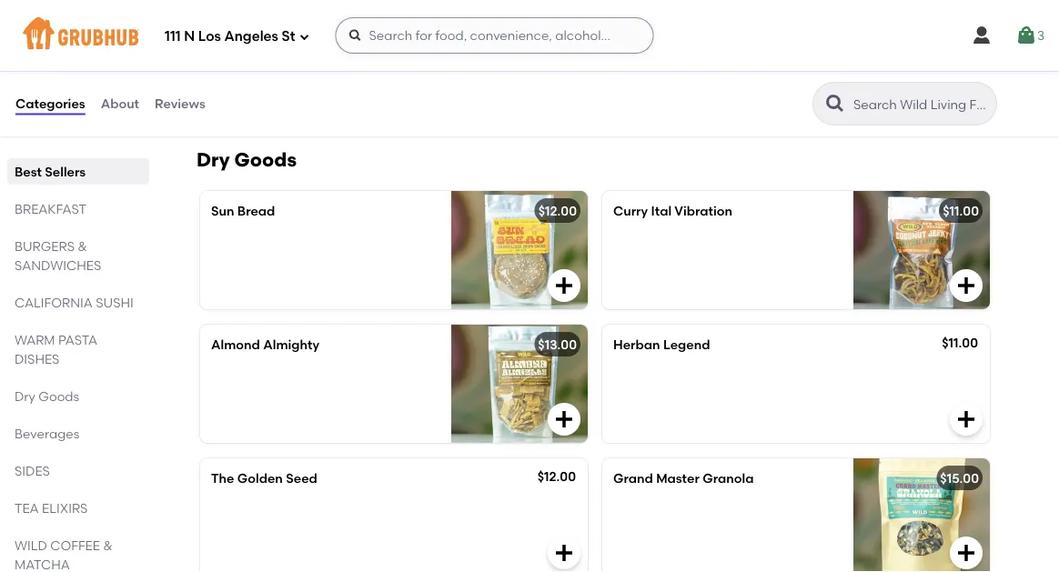 Task type: describe. For each thing, give the bounding box(es) containing it.
n
[[184, 28, 195, 45]]

best
[[15, 164, 42, 179]]

truffle
[[363, 31, 417, 47]]

ital
[[651, 204, 672, 219]]

granola
[[703, 471, 754, 487]]

0 vertical spatial $12.00
[[538, 204, 577, 219]]

& inside burgers & sandwiches
[[78, 238, 87, 254]]

dry goods tab
[[15, 387, 142, 406]]

california sushi
[[15, 295, 134, 310]]

herban legend
[[613, 337, 710, 353]]

angeles
[[224, 28, 278, 45]]

& inside wild coffee & matcha
[[103, 538, 113, 553]]

0 vertical spatial goods
[[234, 149, 297, 172]]

elixirs
[[42, 500, 88, 516]]

matcha
[[15, 557, 70, 572]]

about button
[[100, 71, 140, 136]]

pasta alfredo image
[[451, 0, 588, 111]]

burgers
[[15, 238, 75, 254]]

Search Wild Living Foods search field
[[852, 96, 991, 113]]

the
[[211, 471, 234, 487]]

$13.00
[[538, 337, 577, 353]]

california sushi tab
[[15, 293, 142, 312]]

breakfast tab
[[15, 199, 142, 218]]

warm pasta dishes tab
[[15, 330, 142, 369]]

Search for food, convenience, alcohol... search field
[[335, 17, 654, 54]]

svg image inside 3 button
[[1015, 25, 1037, 46]]

111
[[165, 28, 181, 45]]

0 horizontal spatial ·
[[357, 31, 360, 47]]

golden
[[237, 471, 283, 487]]

dry inside tab
[[15, 389, 35, 404]]

categories button
[[15, 71, 86, 136]]

burgers & sandwiches tab
[[15, 237, 142, 275]]

pasta
[[58, 332, 97, 348]]

tea
[[15, 500, 39, 516]]

wild coffee & matcha
[[15, 538, 113, 572]]

breakfast
[[15, 201, 86, 217]]

beverages tab
[[15, 424, 142, 443]]

warm pasta dishes
[[15, 332, 97, 367]]

sandwiches
[[15, 258, 101, 273]]

almond almighty
[[211, 337, 319, 353]]

bread
[[237, 204, 275, 219]]

macadamia
[[211, 31, 292, 47]]

alfredo
[[295, 31, 354, 47]]

burgers & sandwiches
[[15, 238, 101, 273]]

herbs
[[211, 68, 252, 83]]

almond almighty image
[[451, 325, 588, 443]]

$15.00
[[940, 471, 979, 487]]

grand
[[613, 471, 653, 487]]

1 horizontal spatial dry goods
[[197, 149, 297, 172]]

legend
[[663, 337, 710, 353]]

goods inside tab
[[39, 389, 79, 404]]

oil
[[211, 50, 232, 65]]

main navigation navigation
[[0, 0, 1059, 71]]

reviews
[[155, 96, 205, 111]]

sun bread image
[[451, 191, 588, 310]]

sun
[[211, 204, 234, 219]]

search icon image
[[824, 93, 846, 115]]

categories
[[15, 96, 85, 111]]

curry ital vibration
[[613, 204, 733, 219]]

sellers
[[45, 164, 86, 179]]

sushi
[[96, 295, 134, 310]]



Task type: locate. For each thing, give the bounding box(es) containing it.
0 horizontal spatial dry
[[15, 389, 35, 404]]

3
[[1037, 28, 1045, 43]]

coffee
[[50, 538, 100, 553]]

dry
[[197, 149, 230, 172], [15, 389, 35, 404]]

fresh
[[376, 50, 416, 65]]

about
[[101, 96, 139, 111]]

grand master granola
[[613, 471, 754, 487]]

0 horizontal spatial goods
[[39, 389, 79, 404]]

svg image inside main navigation "navigation"
[[971, 25, 993, 46]]

· left fresh
[[370, 50, 373, 65]]

1 vertical spatial $11.00
[[942, 336, 978, 351]]

curry
[[613, 204, 648, 219]]

1 horizontal spatial ·
[[370, 50, 373, 65]]

& up sandwiches
[[78, 238, 87, 254]]

beverages
[[15, 426, 79, 441]]

california
[[15, 295, 93, 310]]

0 vertical spatial ·
[[357, 31, 360, 47]]

0 horizontal spatial &
[[78, 238, 87, 254]]

svg image for grand master granola
[[553, 543, 575, 564]]

macadamia alfredo · truffle oil steamed broccoli · fresh herbs
[[211, 31, 417, 83]]

dry up sun
[[197, 149, 230, 172]]

1 vertical spatial ·
[[370, 50, 373, 65]]

1 vertical spatial $12.00
[[538, 469, 576, 485]]

reviews button
[[154, 71, 206, 136]]

dry goods inside tab
[[15, 389, 79, 404]]

dry goods up sun bread
[[197, 149, 297, 172]]

2 vertical spatial svg image
[[553, 543, 575, 564]]

dry goods
[[197, 149, 297, 172], [15, 389, 79, 404]]

dry goods up beverages
[[15, 389, 79, 404]]

warm
[[15, 332, 55, 348]]

0 vertical spatial dry goods
[[197, 149, 297, 172]]

$11.00
[[943, 204, 979, 219], [942, 336, 978, 351]]

$12.00
[[538, 204, 577, 219], [538, 469, 576, 485]]

vibration
[[675, 204, 733, 219]]

$12.00 left grand
[[538, 469, 576, 485]]

tea elixirs
[[15, 500, 88, 516]]

goods up bread
[[234, 149, 297, 172]]

dry down dishes
[[15, 389, 35, 404]]

1 horizontal spatial goods
[[234, 149, 297, 172]]

·
[[357, 31, 360, 47], [370, 50, 373, 65]]

$12.00 left the curry
[[538, 204, 577, 219]]

&
[[78, 238, 87, 254], [103, 538, 113, 553]]

st
[[282, 28, 295, 45]]

sides tab
[[15, 461, 142, 480]]

svg image
[[971, 25, 993, 46], [553, 409, 575, 431], [553, 543, 575, 564]]

0 vertical spatial dry
[[197, 149, 230, 172]]

tea elixirs tab
[[15, 499, 142, 518]]

svg image for herban legend
[[553, 409, 575, 431]]

steamed
[[235, 50, 295, 65]]

almighty
[[263, 337, 319, 353]]

grand master granola image
[[854, 459, 990, 572]]

best sellers tab
[[15, 162, 142, 181]]

1 vertical spatial dry goods
[[15, 389, 79, 404]]

& right coffee
[[103, 538, 113, 553]]

svg image
[[1015, 25, 1037, 46], [348, 28, 363, 43], [299, 31, 310, 42], [553, 275, 575, 297], [955, 275, 977, 297], [955, 409, 977, 431], [955, 543, 977, 564]]

1 vertical spatial goods
[[39, 389, 79, 404]]

111 n los angeles st
[[165, 28, 295, 45]]

0 vertical spatial &
[[78, 238, 87, 254]]

1 vertical spatial dry
[[15, 389, 35, 404]]

broccoli
[[298, 50, 367, 65]]

wild
[[15, 538, 47, 553]]

sides
[[15, 463, 50, 479]]

0 vertical spatial $11.00
[[943, 204, 979, 219]]

almond
[[211, 337, 260, 353]]

best sellers
[[15, 164, 86, 179]]

1 vertical spatial &
[[103, 538, 113, 553]]

dishes
[[15, 351, 60, 367]]

seed
[[286, 471, 317, 487]]

1 horizontal spatial &
[[103, 538, 113, 553]]

$28.50
[[536, 5, 577, 21]]

the golden seed
[[211, 471, 317, 487]]

wild coffee & matcha tab
[[15, 536, 142, 572]]

0 horizontal spatial dry goods
[[15, 389, 79, 404]]

3 button
[[1015, 19, 1045, 52]]

los
[[198, 28, 221, 45]]

goods
[[234, 149, 297, 172], [39, 389, 79, 404]]

· left 'truffle'
[[357, 31, 360, 47]]

goods up beverages
[[39, 389, 79, 404]]

herban
[[613, 337, 660, 353]]

1 horizontal spatial dry
[[197, 149, 230, 172]]

master
[[656, 471, 700, 487]]

curry ital vibration image
[[854, 191, 990, 310]]

0 vertical spatial svg image
[[971, 25, 993, 46]]

1 vertical spatial svg image
[[553, 409, 575, 431]]

sun bread
[[211, 204, 275, 219]]



Task type: vqa. For each thing, say whether or not it's contained in the screenshot.
MACADAMIA
yes



